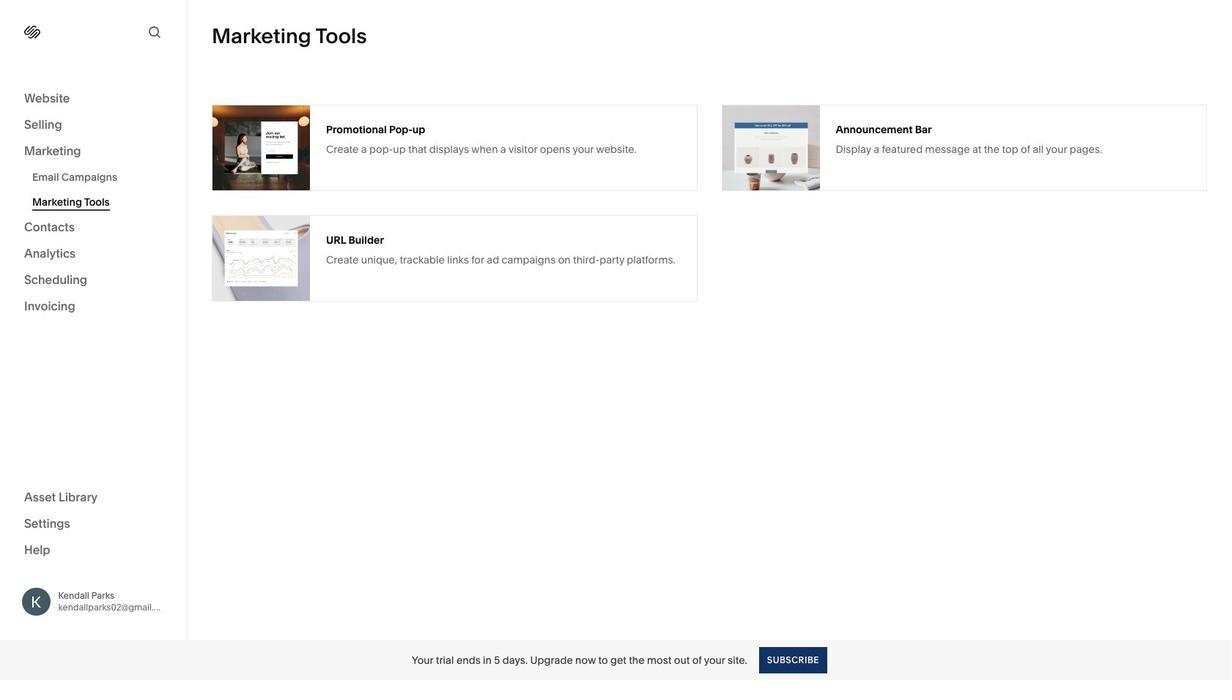 Task type: describe. For each thing, give the bounding box(es) containing it.
logo squarespace image
[[24, 24, 40, 40]]



Task type: locate. For each thing, give the bounding box(es) containing it.
search image
[[147, 24, 163, 40]]



Task type: vqa. For each thing, say whether or not it's contained in the screenshot.
SEARCH Image
yes



